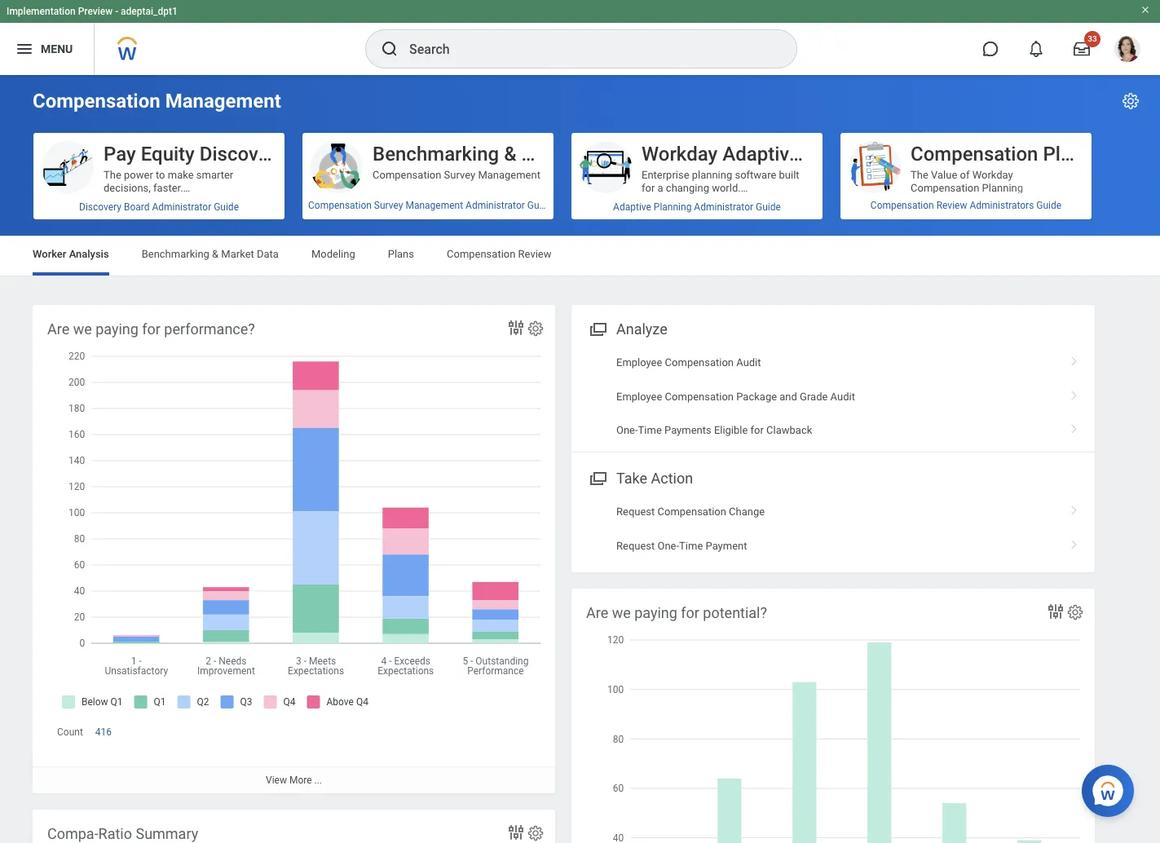 Task type: describe. For each thing, give the bounding box(es) containing it.
we for are we paying for potential?
[[612, 604, 631, 621]]

is?
[[409, 195, 422, 207]]

paying for potential?
[[635, 604, 678, 621]]

benchmarking & market data inside "tab list"
[[142, 248, 279, 260]]

ratio
[[98, 825, 132, 842]]

adeptai_dpt1
[[121, 6, 178, 17]]

guide for compensation planning cycl
[[1037, 200, 1062, 211]]

1 horizontal spatial &
[[504, 143, 517, 166]]

configure and view chart data image for are we paying for potential?
[[1046, 602, 1066, 621]]

33 button
[[1064, 31, 1101, 67]]

a inside enterprise planning software built for a changing world.
[[658, 182, 664, 194]]

1 vertical spatial make
[[138, 221, 164, 233]]

list for analyze
[[572, 346, 1095, 447]]

it
[[400, 195, 406, 207]]

2 vertical spatial &
[[212, 248, 219, 260]]

employee for employee compensation package and grade audit
[[617, 390, 663, 402]]

compensation inside "link"
[[665, 390, 734, 402]]

request one-time payment link
[[572, 529, 1095, 563]]

people,
[[104, 260, 137, 272]]

market inside "tab list"
[[221, 248, 254, 260]]

chevron right image for one-time payments eligible for clawback
[[1064, 418, 1085, 435]]

so
[[213, 260, 225, 272]]

potential?
[[703, 604, 767, 621]]

and inside data—you have tons of it, but how do you make sense of it? workday makes it easy to get a complete picture of your finances, people, and operations so you can make more informed decisions.
[[140, 260, 158, 272]]

world.
[[712, 182, 741, 194]]

strategy
[[1020, 208, 1059, 220]]

compensation review
[[447, 248, 552, 260]]

financial
[[642, 338, 684, 351]]

answer
[[217, 325, 252, 337]]

request compensation change
[[617, 506, 765, 518]]

changes
[[1010, 312, 1052, 324]]

a consistent security model for self- service.
[[104, 573, 273, 598]]

it
[[181, 234, 187, 246]]

manage
[[970, 312, 1008, 324]]

for for enterprise planning software built for a changing world.
[[642, 182, 655, 194]]

administrator for pay equity discovery board
[[152, 201, 211, 213]]

paying for performance?
[[96, 320, 139, 338]]

guide for workday adaptive planning
[[756, 201, 781, 213]]

decisions,
[[104, 182, 151, 194]]

augmented
[[104, 325, 158, 337]]

planning
[[692, 169, 733, 181]]

request for request one-time payment
[[617, 540, 655, 552]]

what it is?
[[373, 195, 422, 207]]

are we paying for performance? element
[[33, 305, 555, 794]]

chevron right image for request one-time payment
[[1064, 534, 1085, 550]]

use
[[373, 625, 391, 637]]

consistent
[[113, 573, 162, 585]]

payments
[[665, 424, 712, 436]]

a
[[104, 573, 110, 585]]

to inside the power to make smarter decisions, faster.
[[156, 169, 165, 181]]

1 horizontal spatial data
[[588, 143, 628, 166]]

summary
[[136, 825, 198, 842]]

can
[[247, 260, 264, 272]]

are we paying for potential?
[[586, 604, 767, 621]]

chevron right image for request compensation change
[[1064, 500, 1085, 517]]

for for one-time payments eligible for clawback
[[751, 424, 764, 436]]

to left plan
[[943, 208, 952, 220]]

benchmarking inside "tab list"
[[142, 248, 209, 260]]

questions.
[[104, 338, 153, 351]]

worker analysis
[[33, 248, 109, 260]]

flexibility
[[911, 312, 955, 324]]

for up questions.
[[142, 320, 161, 338]]

1 vertical spatial adaptive
[[613, 201, 652, 213]]

0 vertical spatial time
[[638, 424, 662, 436]]

analytics
[[161, 325, 203, 337]]

33
[[1088, 34, 1097, 43]]

search image
[[380, 39, 400, 59]]

1 horizontal spatial benchmarking
[[373, 143, 499, 166]]

0 horizontal spatial make
[[104, 273, 130, 285]]

service.
[[104, 586, 140, 598]]

package
[[737, 390, 777, 402]]

0 vertical spatial one-
[[617, 424, 638, 436]]

configure this page image
[[1121, 91, 1141, 111]]

-
[[115, 6, 118, 17]]

define
[[987, 208, 1017, 220]]

ability to plan & define strategy
[[911, 208, 1059, 220]]

do
[[104, 221, 116, 233]]

pay equity discovery board
[[104, 143, 342, 166]]

use cases
[[373, 625, 423, 637]]

0 horizontal spatial you
[[118, 221, 135, 233]]

planning for workforce planning
[[693, 495, 734, 507]]

menu banner
[[0, 0, 1160, 75]]

1 vertical spatial time
[[679, 540, 703, 552]]

guide inside compensation survey management administrator guide link
[[527, 200, 553, 211]]

tab list containing worker analysis
[[16, 237, 1144, 276]]

informed
[[159, 273, 202, 285]]

of inside the value of workday compensation planning
[[960, 169, 970, 181]]

implementation preview -   adeptai_dpt1
[[7, 6, 178, 17]]

cycl
[[1125, 143, 1160, 166]]

data—you have tons of it, but how do you make sense of it? workday makes it easy to get a complete picture of your finances, people, and operations so you can make more informed decisions.
[[104, 208, 264, 285]]

main content containing compensation management
[[0, 75, 1160, 843]]

operations
[[160, 260, 210, 272]]

416
[[95, 727, 112, 738]]

management for compensation survey management
[[478, 169, 541, 181]]

compensation review administrators guide
[[871, 200, 1062, 211]]

workday inside the value of workday compensation planning
[[973, 169, 1013, 181]]

cases
[[393, 625, 423, 637]]

notifications large image
[[1028, 41, 1045, 57]]

to inside data—you have tons of it, but how do you make sense of it? workday makes it easy to get a complete picture of your finances, people, and operations so you can make more informed decisions.
[[214, 234, 224, 246]]

analysis
[[69, 248, 109, 260]]

1 horizontal spatial one-
[[658, 540, 679, 552]]

smarter
[[196, 169, 233, 181]]

get
[[226, 234, 241, 246]]

compensation management
[[33, 90, 281, 113]]

core.
[[191, 456, 215, 468]]

administrator inside compensation survey management administrator guide link
[[466, 200, 525, 211]]

to inside the augmented analytics to answer your questions.
[[205, 325, 215, 337]]

data—you
[[104, 208, 151, 220]]

...
[[314, 775, 322, 786]]

compensation inside "tab list"
[[447, 248, 516, 260]]

but
[[225, 208, 240, 220]]

it,
[[214, 208, 222, 220]]

discovery board administrator guide
[[79, 201, 239, 213]]

an
[[104, 456, 116, 468]]

request compensation change link
[[572, 495, 1095, 529]]

request for request compensation change
[[617, 506, 655, 518]]

1 horizontal spatial adaptive
[[723, 143, 800, 166]]

take
[[617, 470, 648, 487]]

management for compensation survey management administrator guide
[[406, 200, 463, 211]]

0 vertical spatial management
[[165, 90, 281, 113]]

1 horizontal spatial discovery
[[200, 143, 285, 166]]

more
[[132, 273, 157, 285]]

tons
[[178, 208, 199, 220]]

makes
[[147, 234, 178, 246]]

adaptive planning administrator guide link
[[572, 195, 823, 219]]

menu button
[[0, 23, 94, 75]]

a inside data—you have tons of it, but how do you make sense of it? workday makes it easy to get a complete picture of your finances, people, and operations so you can make more informed decisions.
[[244, 234, 250, 246]]

self-
[[253, 573, 273, 585]]

have
[[153, 208, 175, 220]]

employee compensation package and grade audit link
[[572, 380, 1095, 413]]

analyze
[[617, 320, 668, 338]]

are we paying for potential? element
[[572, 589, 1095, 843]]

adaptive planning administrator guide
[[613, 201, 781, 213]]

performance?
[[164, 320, 255, 338]]

count
[[57, 727, 83, 738]]

value
[[931, 169, 958, 181]]

easy
[[190, 234, 212, 246]]



Task type: locate. For each thing, give the bounding box(es) containing it.
administrators
[[970, 200, 1034, 211]]

make up faster.
[[168, 169, 194, 181]]

1 vertical spatial a
[[244, 234, 250, 246]]

you down data—you
[[118, 221, 135, 233]]

benefits
[[418, 377, 457, 390]]

benchmarking & market data
[[373, 143, 628, 166], [142, 248, 279, 260]]

0 vertical spatial workday
[[642, 143, 718, 166]]

1 vertical spatial list
[[572, 495, 1095, 563]]

0 horizontal spatial market
[[221, 248, 254, 260]]

adaptive down enterprise
[[613, 201, 652, 213]]

clawback
[[767, 424, 813, 436]]

one-time payments eligible for clawback link
[[572, 413, 1095, 447]]

survey inside compensation survey management administrator guide link
[[374, 200, 403, 211]]

0 vertical spatial menu group image
[[586, 317, 608, 339]]

chevron right image inside request compensation change link
[[1064, 500, 1085, 517]]

0 horizontal spatial review
[[518, 248, 552, 260]]

1 vertical spatial review
[[518, 248, 552, 260]]

compensation inside the value of workday compensation planning
[[911, 182, 980, 194]]

the for compensation planning cycl
[[911, 169, 929, 181]]

workday adaptive planning
[[642, 143, 882, 166]]

configure and view chart data image
[[1046, 602, 1066, 621], [506, 823, 526, 842]]

and right changes
[[1054, 312, 1072, 324]]

planning
[[805, 143, 882, 166], [1043, 143, 1120, 166], [982, 182, 1023, 194], [654, 201, 692, 213], [687, 338, 728, 351], [693, 495, 734, 507], [670, 638, 711, 650]]

menu
[[41, 42, 73, 55]]

1 vertical spatial are
[[586, 604, 609, 621]]

2 horizontal spatial and
[[1054, 312, 1072, 324]]

configure compa-ratio summary image
[[527, 824, 545, 842]]

chevron right image for employee compensation audit
[[1064, 351, 1085, 367]]

for for a consistent security model for self- service.
[[237, 573, 250, 585]]

administrator inside the adaptive planning administrator guide link
[[694, 201, 754, 213]]

1 vertical spatial one-
[[658, 540, 679, 552]]

0 vertical spatial audit
[[737, 356, 761, 369]]

view more ...
[[266, 775, 322, 786]]

the inside the power to make smarter decisions, faster.
[[104, 169, 121, 181]]

adaptive
[[723, 143, 800, 166], [613, 201, 652, 213]]

your
[[198, 247, 218, 259], [254, 325, 275, 337]]

list containing request compensation change
[[572, 495, 1095, 563]]

make down people,
[[104, 273, 130, 285]]

the for pay equity discovery board
[[104, 169, 121, 181]]

a right get at the left top
[[244, 234, 250, 246]]

paying inside are we paying for potential? element
[[635, 604, 678, 621]]

workday up administrators
[[973, 169, 1013, 181]]

0 horizontal spatial we
[[73, 320, 92, 338]]

discovery up smarter
[[200, 143, 285, 166]]

1 list from the top
[[572, 346, 1095, 447]]

compensation survey management
[[373, 169, 541, 181]]

0 vertical spatial data
[[588, 143, 628, 166]]

main content
[[0, 75, 1160, 843]]

request down take
[[617, 506, 655, 518]]

board inside the discovery board administrator guide link
[[124, 201, 150, 213]]

implementation
[[7, 6, 76, 17]]

change
[[729, 506, 765, 518]]

you down finances,
[[227, 260, 244, 272]]

configure and view chart data image inside are we paying for potential? element
[[1046, 602, 1066, 621]]

tab list
[[16, 237, 1144, 276]]

planning inside the value of workday compensation planning
[[982, 182, 1023, 194]]

data inside "tab list"
[[257, 248, 279, 260]]

your inside the augmented analytics to answer your questions.
[[254, 325, 275, 337]]

1 horizontal spatial administrator
[[466, 200, 525, 211]]

model
[[205, 573, 234, 585]]

2 vertical spatial workday
[[104, 234, 144, 246]]

administrator inside the discovery board administrator guide link
[[152, 201, 211, 213]]

0 vertical spatial benchmarking & market data
[[373, 143, 628, 166]]

1 chevron right image from the top
[[1064, 351, 1085, 367]]

intelligent
[[119, 456, 165, 468]]

0 vertical spatial review
[[937, 200, 968, 211]]

guide down software
[[756, 201, 781, 213]]

1 employee from the top
[[617, 356, 663, 369]]

1 vertical spatial request
[[617, 540, 655, 552]]

execute
[[911, 325, 948, 337]]

compensation planning cycl
[[911, 143, 1160, 166]]

to up quickly
[[958, 312, 967, 324]]

1 horizontal spatial market
[[521, 143, 583, 166]]

workday
[[642, 143, 718, 166], [973, 169, 1013, 181], [104, 234, 144, 246]]

compa-ratio summary
[[47, 825, 198, 842]]

quickly
[[951, 325, 985, 337]]

and up more
[[140, 260, 158, 272]]

power
[[124, 169, 153, 181]]

guide inside the adaptive planning administrator guide link
[[756, 201, 781, 213]]

2 menu group image from the top
[[586, 467, 608, 489]]

0 vertical spatial benchmarking
[[373, 143, 499, 166]]

adaptive up software
[[723, 143, 800, 166]]

0 horizontal spatial one-
[[617, 424, 638, 436]]

1 horizontal spatial board
[[290, 143, 342, 166]]

discovery up do
[[79, 201, 121, 213]]

to inside flexibility to manage changes and execute quickly
[[958, 312, 967, 324]]

paying up questions.
[[96, 320, 139, 338]]

0 vertical spatial configure and view chart data image
[[1046, 602, 1066, 621]]

Search Workday  search field
[[409, 31, 763, 67]]

0 horizontal spatial workday
[[104, 234, 144, 246]]

we for are we paying for performance?
[[73, 320, 92, 338]]

employee compensation audit link
[[572, 346, 1095, 380]]

1 vertical spatial discovery
[[79, 201, 121, 213]]

benchmarking & market data down easy
[[142, 248, 279, 260]]

0 vertical spatial discovery
[[200, 143, 285, 166]]

1 vertical spatial you
[[227, 260, 244, 272]]

preview
[[78, 6, 113, 17]]

2 vertical spatial make
[[104, 273, 130, 285]]

2 vertical spatial and
[[780, 390, 797, 402]]

administrator up sense
[[152, 201, 211, 213]]

0 vertical spatial and
[[140, 260, 158, 272]]

configure are we paying for potential? image
[[1067, 603, 1085, 621]]

time down request compensation change
[[679, 540, 703, 552]]

built
[[779, 169, 800, 181]]

0 vertical spatial adaptive
[[723, 143, 800, 166]]

0 vertical spatial we
[[73, 320, 92, 338]]

0 horizontal spatial paying
[[96, 320, 139, 338]]

1 vertical spatial survey
[[374, 200, 403, 211]]

justify image
[[15, 39, 34, 59]]

for up sales planning
[[681, 604, 700, 621]]

sales
[[642, 638, 668, 650]]

review for compensation review administrators guide
[[937, 200, 968, 211]]

1 vertical spatial data
[[257, 248, 279, 260]]

1 horizontal spatial you
[[227, 260, 244, 272]]

make
[[168, 169, 194, 181], [138, 221, 164, 233], [104, 273, 130, 285]]

configure and view chart data image left configure compa-ratio summary image
[[506, 823, 526, 842]]

grade
[[800, 390, 828, 402]]

a down enterprise
[[658, 182, 664, 194]]

0 horizontal spatial discovery
[[79, 201, 121, 213]]

sales planning
[[642, 638, 711, 650]]

list for take action
[[572, 495, 1095, 563]]

to down it? at the top of page
[[214, 234, 224, 246]]

paying inside are we paying for performance? element
[[96, 320, 139, 338]]

workday up enterprise
[[642, 143, 718, 166]]

your right answer
[[254, 325, 275, 337]]

3 chevron right image from the top
[[1064, 500, 1085, 517]]

review down the value of workday compensation planning
[[937, 200, 968, 211]]

configure are we paying for performance? image
[[527, 320, 545, 338]]

& left finances,
[[212, 248, 219, 260]]

compensation
[[33, 90, 160, 113], [911, 143, 1039, 166], [373, 169, 442, 181], [911, 182, 980, 194], [308, 200, 372, 211], [871, 200, 934, 211], [447, 248, 516, 260], [665, 356, 734, 369], [665, 390, 734, 402], [658, 506, 727, 518]]

for inside enterprise planning software built for a changing world.
[[642, 182, 655, 194]]

view more ... link
[[33, 767, 555, 794]]

survey up "compensation survey management administrator guide"
[[444, 169, 476, 181]]

time left payments
[[638, 424, 662, 436]]

0 vertical spatial request
[[617, 506, 655, 518]]

1 request from the top
[[617, 506, 655, 518]]

ability
[[911, 208, 940, 220]]

are inside are we paying for potential? element
[[586, 604, 609, 621]]

1 vertical spatial configure and view chart data image
[[506, 823, 526, 842]]

employee for employee compensation audit
[[617, 356, 663, 369]]

take action
[[617, 470, 693, 487]]

compa-
[[47, 825, 98, 842]]

plans
[[388, 248, 414, 260]]

workday inside data—you have tons of it, but how do you make sense of it? workday makes it easy to get a complete picture of your finances, people, and operations so you can make more informed decisions.
[[104, 234, 144, 246]]

audit right grade
[[831, 390, 855, 402]]

paying up sales
[[635, 604, 678, 621]]

eligible
[[714, 424, 748, 436]]

of up operations
[[185, 247, 195, 259]]

administrator down world. at the right of the page
[[694, 201, 754, 213]]

1 horizontal spatial paying
[[635, 604, 678, 621]]

of left it? at the top of page
[[197, 221, 207, 233]]

and left grade
[[780, 390, 797, 402]]

1 horizontal spatial configure and view chart data image
[[1046, 602, 1066, 621]]

1 horizontal spatial review
[[937, 200, 968, 211]]

1 vertical spatial we
[[612, 604, 631, 621]]

to
[[156, 169, 165, 181], [943, 208, 952, 220], [214, 234, 224, 246], [958, 312, 967, 324], [205, 325, 215, 337]]

guide inside compensation review administrators guide link
[[1037, 200, 1062, 211]]

0 vertical spatial a
[[658, 182, 664, 194]]

administrator
[[466, 200, 525, 211], [152, 201, 211, 213], [694, 201, 754, 213]]

416 button
[[95, 726, 114, 739]]

0 vertical spatial survey
[[444, 169, 476, 181]]

administrator for workday adaptive planning
[[694, 201, 754, 213]]

are inside are we paying for performance? element
[[47, 320, 69, 338]]

1 vertical spatial benchmarking
[[142, 248, 209, 260]]

for inside a consistent security model for self- service.
[[237, 573, 250, 585]]

1 vertical spatial audit
[[831, 390, 855, 402]]

4 chevron right image from the top
[[1064, 534, 1085, 550]]

for left self- at left
[[237, 573, 250, 585]]

2 horizontal spatial management
[[478, 169, 541, 181]]

1 vertical spatial menu group image
[[586, 467, 608, 489]]

benchmarking down "it"
[[142, 248, 209, 260]]

finances,
[[221, 247, 263, 259]]

guide up compensation review
[[527, 200, 553, 211]]

the inside the value of workday compensation planning
[[911, 169, 929, 181]]

list containing employee compensation audit
[[572, 346, 1095, 447]]

software
[[735, 169, 777, 181]]

1 vertical spatial and
[[1054, 312, 1072, 324]]

0 horizontal spatial are
[[47, 320, 69, 338]]

one- up take
[[617, 424, 638, 436]]

0 horizontal spatial survey
[[374, 200, 403, 211]]

guide for pay equity discovery board
[[214, 201, 239, 213]]

for inside list
[[751, 424, 764, 436]]

0 horizontal spatial your
[[198, 247, 218, 259]]

employee
[[617, 356, 663, 369], [617, 390, 663, 402]]

for right eligible on the right bottom of the page
[[751, 424, 764, 436]]

security
[[165, 573, 202, 585]]

guide right administrators
[[1037, 200, 1062, 211]]

close environment banner image
[[1141, 5, 1151, 15]]

0 horizontal spatial benchmarking
[[142, 248, 209, 260]]

compensation survey management administrator guide
[[308, 200, 553, 211]]

planning for financial planning
[[687, 338, 728, 351]]

review inside "tab list"
[[518, 248, 552, 260]]

& right plan
[[978, 208, 985, 220]]

1 horizontal spatial time
[[679, 540, 703, 552]]

audit inside "link"
[[831, 390, 855, 402]]

1 horizontal spatial the
[[911, 169, 929, 181]]

2 chevron right image from the top
[[1064, 418, 1085, 435]]

paying
[[96, 320, 139, 338], [635, 604, 678, 621]]

what
[[373, 195, 397, 207]]

modeling
[[311, 248, 355, 260]]

1 horizontal spatial make
[[138, 221, 164, 233]]

survey for compensation survey management administrator guide
[[374, 200, 403, 211]]

and inside employee compensation package and grade audit "link"
[[780, 390, 797, 402]]

configure and view chart data image left configure are we paying for potential? image
[[1046, 602, 1066, 621]]

pay
[[104, 143, 136, 166]]

benchmarking up "compensation survey management"
[[373, 143, 499, 166]]

and inside flexibility to manage changes and execute quickly
[[1054, 312, 1072, 324]]

of right value
[[960, 169, 970, 181]]

1 horizontal spatial survey
[[444, 169, 476, 181]]

chevron right image
[[1064, 385, 1085, 401]]

to left answer
[[205, 325, 215, 337]]

1 horizontal spatial we
[[612, 604, 631, 621]]

audit up package
[[737, 356, 761, 369]]

0 horizontal spatial the
[[104, 169, 121, 181]]

0 vertical spatial paying
[[96, 320, 139, 338]]

the left value
[[911, 169, 929, 181]]

2 list from the top
[[572, 495, 1095, 563]]

menu group image left take
[[586, 467, 608, 489]]

compensation review administrators guide link
[[841, 193, 1092, 218]]

1 the from the left
[[104, 169, 121, 181]]

0 vertical spatial board
[[290, 143, 342, 166]]

2 horizontal spatial administrator
[[694, 201, 754, 213]]

&
[[504, 143, 517, 166], [978, 208, 985, 220], [212, 248, 219, 260]]

augmented analytics to answer your questions.
[[104, 325, 275, 351]]

2 request from the top
[[617, 540, 655, 552]]

profile logan mcneil image
[[1115, 36, 1141, 65]]

workday up complete
[[104, 234, 144, 246]]

are for are we paying for performance?
[[47, 320, 69, 338]]

1 horizontal spatial workday
[[642, 143, 718, 166]]

menu group image for take action
[[586, 467, 608, 489]]

for down enterprise
[[642, 182, 655, 194]]

to up faster.
[[156, 169, 165, 181]]

make inside the power to make smarter decisions, faster.
[[168, 169, 194, 181]]

& up "compensation survey management"
[[504, 143, 517, 166]]

review for compensation review
[[518, 248, 552, 260]]

your down easy
[[198, 247, 218, 259]]

workforce planning
[[642, 495, 734, 507]]

menu group image for analyze
[[586, 317, 608, 339]]

chevron right image inside employee compensation audit link
[[1064, 351, 1085, 367]]

administrator up compensation review
[[466, 200, 525, 211]]

configure and view chart data image for compa-ratio summary
[[506, 823, 526, 842]]

guide inside the discovery board administrator guide link
[[214, 201, 239, 213]]

workforce
[[642, 495, 690, 507]]

1 horizontal spatial a
[[658, 182, 664, 194]]

survey for compensation survey management
[[444, 169, 476, 181]]

your inside data—you have tons of it, but how do you make sense of it? workday makes it easy to get a complete picture of your finances, people, and operations so you can make more informed decisions.
[[198, 247, 218, 259]]

2 employee from the top
[[617, 390, 663, 402]]

menu group image left the "analyze"
[[586, 317, 608, 339]]

0 horizontal spatial configure and view chart data image
[[506, 823, 526, 842]]

0 vertical spatial &
[[504, 143, 517, 166]]

1 vertical spatial paying
[[635, 604, 678, 621]]

employee inside "link"
[[617, 390, 663, 402]]

0 horizontal spatial administrator
[[152, 201, 211, 213]]

0 horizontal spatial benchmarking & market data
[[142, 248, 279, 260]]

data
[[168, 456, 189, 468]]

2 horizontal spatial workday
[[973, 169, 1013, 181]]

0 vertical spatial employee
[[617, 356, 663, 369]]

discovery board administrator guide link
[[33, 195, 285, 219]]

0 horizontal spatial time
[[638, 424, 662, 436]]

sense
[[166, 221, 194, 233]]

are for are we paying for potential?
[[586, 604, 609, 621]]

2 the from the left
[[911, 169, 929, 181]]

menu group image
[[586, 317, 608, 339], [586, 467, 608, 489]]

make up makes
[[138, 221, 164, 233]]

inbox large image
[[1074, 41, 1090, 57]]

1 menu group image from the top
[[586, 317, 608, 339]]

1 vertical spatial workday
[[973, 169, 1013, 181]]

1 vertical spatial &
[[978, 208, 985, 220]]

0 horizontal spatial a
[[244, 234, 250, 246]]

chevron right image
[[1064, 351, 1085, 367], [1064, 418, 1085, 435], [1064, 500, 1085, 517], [1064, 534, 1085, 550]]

configure and view chart data image
[[506, 318, 526, 338]]

are we paying for performance?
[[47, 320, 255, 338]]

benchmarking & market data up "compensation survey management"
[[373, 143, 628, 166]]

0 horizontal spatial board
[[124, 201, 150, 213]]

1 vertical spatial benchmarking & market data
[[142, 248, 279, 260]]

enterprise planning software built for a changing world.
[[642, 169, 800, 194]]

0 horizontal spatial adaptive
[[613, 201, 652, 213]]

planning for sales planning
[[670, 638, 711, 650]]

2 horizontal spatial &
[[978, 208, 985, 220]]

0 vertical spatial your
[[198, 247, 218, 259]]

1 horizontal spatial audit
[[831, 390, 855, 402]]

worker
[[33, 248, 66, 260]]

planning for adaptive planning administrator guide
[[654, 201, 692, 213]]

1 horizontal spatial and
[[780, 390, 797, 402]]

one- down request compensation change
[[658, 540, 679, 552]]

a
[[658, 182, 664, 194], [244, 234, 250, 246]]

2 horizontal spatial make
[[168, 169, 194, 181]]

0 horizontal spatial and
[[140, 260, 158, 272]]

employee compensation audit
[[617, 356, 761, 369]]

request down workforce
[[617, 540, 655, 552]]

chevron right image inside request one-time payment link
[[1064, 534, 1085, 550]]

1 horizontal spatial your
[[254, 325, 275, 337]]

of left it,
[[201, 208, 211, 220]]

chevron right image inside one-time payments eligible for clawback link
[[1064, 418, 1085, 435]]

complete
[[104, 247, 148, 259]]

the up decisions,
[[104, 169, 121, 181]]

review up configure are we paying for performance? "icon"
[[518, 248, 552, 260]]

0 horizontal spatial audit
[[737, 356, 761, 369]]

payment
[[706, 540, 747, 552]]

action
[[651, 470, 693, 487]]

time
[[638, 424, 662, 436], [679, 540, 703, 552]]

planning for compensation planning cycl
[[1043, 143, 1120, 166]]

0 vertical spatial you
[[118, 221, 135, 233]]

list
[[572, 346, 1095, 447], [572, 495, 1095, 563]]

the power to make smarter decisions, faster.
[[104, 169, 233, 194]]

it?
[[209, 221, 220, 233]]

board
[[290, 143, 342, 166], [124, 201, 150, 213]]

the value of workday compensation planning
[[911, 169, 1023, 194]]

survey left 'is?'
[[374, 200, 403, 211]]

guide up it? at the top of page
[[214, 201, 239, 213]]

1 horizontal spatial benchmarking & market data
[[373, 143, 628, 166]]

1 vertical spatial market
[[221, 248, 254, 260]]



Task type: vqa. For each thing, say whether or not it's contained in the screenshot.
DEVELOP
no



